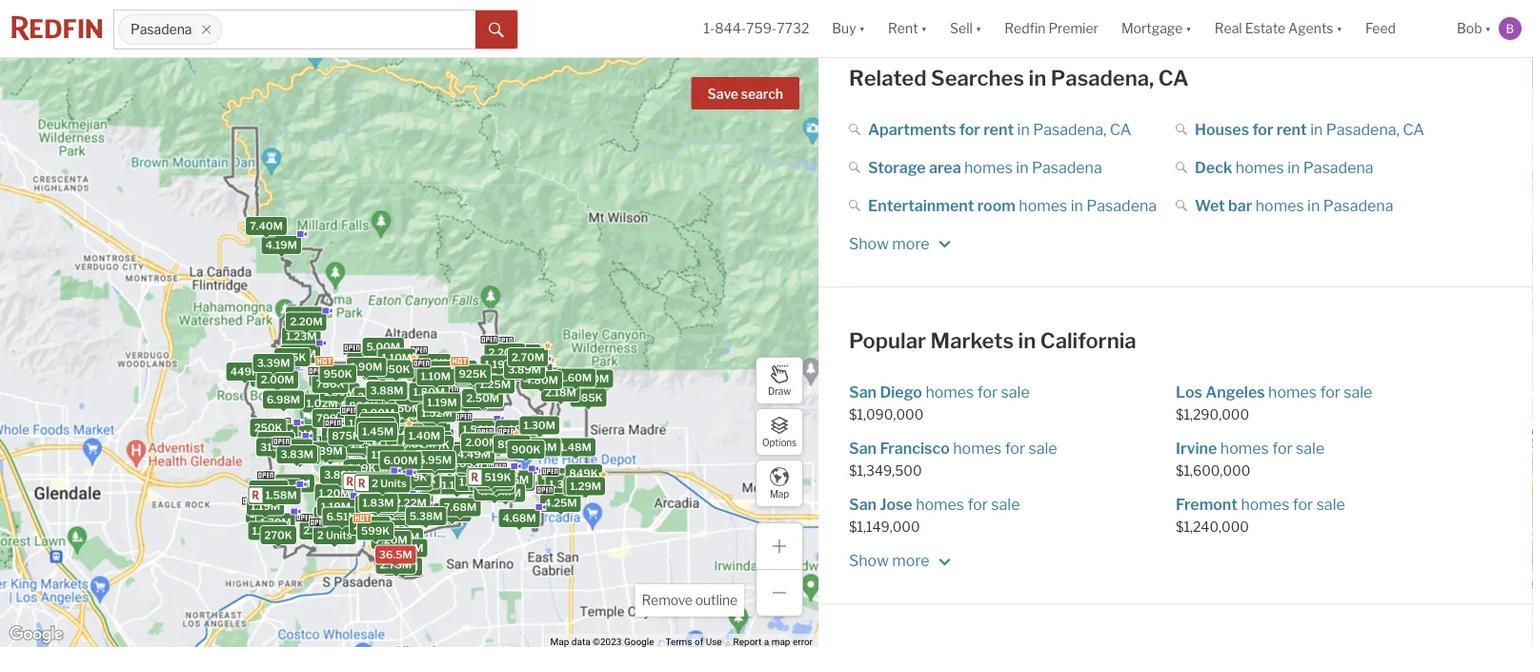 Task type: vqa. For each thing, say whether or not it's contained in the screenshot.


Task type: locate. For each thing, give the bounding box(es) containing it.
0 vertical spatial 3.89m
[[508, 364, 541, 376]]

for right angeles
[[1320, 383, 1341, 402]]

0 vertical spatial 599k
[[351, 358, 380, 370]]

$1,149,000
[[849, 520, 920, 536]]

san for san diego
[[849, 383, 877, 402]]

0 horizontal spatial 800k
[[326, 429, 355, 441]]

san inside san diego homes for sale $1,090,000
[[849, 383, 877, 402]]

san up '$1,149,000' on the bottom right of the page
[[849, 496, 877, 514]]

sale
[[1001, 383, 1030, 402], [1344, 383, 1373, 402], [1029, 439, 1057, 458], [1296, 439, 1325, 458], [991, 496, 1020, 514], [1317, 496, 1345, 514]]

1.80m down 998k
[[489, 487, 521, 500]]

3.00m down 2.70m
[[515, 366, 549, 378]]

sale for angeles
[[1344, 383, 1373, 402]]

0 vertical spatial 5.25m
[[434, 370, 467, 383]]

0 horizontal spatial 1.60m
[[262, 371, 294, 384]]

0 horizontal spatial rent
[[984, 120, 1014, 139]]

11.2m
[[371, 449, 401, 462]]

529k
[[421, 439, 450, 452]]

0 vertical spatial 1.48m
[[560, 442, 592, 454]]

m for popular
[[892, 552, 906, 571]]

0 vertical spatial show m ore
[[849, 234, 933, 253]]

2 horizontal spatial 849k
[[569, 468, 598, 480]]

449k
[[230, 366, 259, 378]]

899k down 529k
[[412, 454, 441, 466]]

room
[[977, 196, 1016, 215]]

homes right angeles
[[1268, 383, 1317, 402]]

1 horizontal spatial 1.58m
[[368, 522, 400, 535]]

1 horizontal spatial 5.25m
[[391, 543, 423, 555]]

1 ore from the top
[[906, 234, 930, 253]]

homes for los angeles homes for sale $1,290,000
[[1268, 383, 1317, 402]]

show m ore down '$1,149,000' on the bottom right of the page
[[849, 552, 933, 571]]

1 horizontal spatial rent
[[1277, 120, 1307, 139]]

for down san francisco homes for sale $1,349,500
[[968, 496, 988, 514]]

6.51m
[[326, 511, 358, 524]]

2 vertical spatial 5.25m
[[391, 543, 423, 555]]

diego
[[880, 383, 922, 402]]

for inside san jose homes for sale $1,149,000
[[968, 496, 988, 514]]

1 vertical spatial m
[[892, 552, 906, 571]]

849k down 5.13m
[[347, 463, 376, 475]]

655k
[[382, 447, 411, 460]]

options button
[[756, 409, 803, 456]]

4.19m
[[266, 239, 297, 252]]

1.10m up "765k"
[[349, 418, 379, 430]]

4.68m
[[503, 513, 536, 525]]

san
[[849, 383, 877, 402], [849, 439, 877, 458], [849, 496, 877, 514]]

1 horizontal spatial 2.20m
[[380, 419, 412, 431]]

homes inside san jose homes for sale $1,149,000
[[916, 496, 964, 514]]

1 horizontal spatial 749k
[[409, 480, 437, 492]]

sale inside san jose homes for sale $1,149,000
[[991, 496, 1020, 514]]

▾ inside dropdown button
[[1336, 20, 1343, 37]]

1 show from the top
[[849, 234, 889, 253]]

in right markets
[[1018, 328, 1036, 354]]

6 ▾ from the left
[[1485, 20, 1491, 37]]

in down the related searches in pasadena, ca
[[1017, 120, 1030, 139]]

5.25m up 2.73m
[[391, 543, 423, 555]]

1 horizontal spatial 2.10m
[[370, 442, 402, 454]]

1.69m
[[451, 458, 483, 470]]

749k up 4 units
[[409, 480, 437, 492]]

2.70m
[[512, 352, 544, 364]]

1.19m left 1.68m
[[321, 501, 351, 514]]

angeles
[[1206, 383, 1265, 402]]

1 vertical spatial 2.20m
[[488, 347, 521, 359]]

270k
[[264, 530, 292, 542]]

1 vertical spatial 2.10m
[[253, 484, 284, 497]]

2 vertical spatial 2.20m
[[380, 419, 412, 431]]

bar
[[1228, 196, 1252, 215]]

rent
[[888, 20, 918, 37]]

1.80m up 1.52m
[[413, 386, 445, 399]]

0 horizontal spatial 899k
[[280, 443, 309, 455]]

0 horizontal spatial 799k
[[316, 413, 344, 425]]

1 horizontal spatial 925k
[[459, 368, 487, 381]]

1 show m ore from the top
[[849, 234, 933, 253]]

rent up storage area homes in pasadena
[[984, 120, 1014, 139]]

homes inside 'los angeles homes for sale $1,290,000'
[[1268, 383, 1317, 402]]

0 vertical spatial 988k
[[351, 355, 380, 367]]

homes up $1,600,000
[[1221, 439, 1269, 458]]

5.25m
[[434, 370, 467, 383], [283, 450, 316, 462], [391, 543, 423, 555]]

jose
[[880, 496, 913, 514]]

1 vertical spatial ore
[[906, 552, 930, 571]]

area
[[929, 158, 961, 177]]

0 vertical spatial san
[[849, 383, 877, 402]]

user photo image
[[1499, 17, 1522, 40]]

homes inside san diego homes for sale $1,090,000
[[926, 383, 974, 402]]

1.19m up 270k
[[251, 501, 280, 513]]

mortgage ▾
[[1122, 20, 1192, 37]]

▾ right mortgage
[[1186, 20, 1192, 37]]

▾ right "buy"
[[859, 20, 865, 37]]

submit search image
[[489, 23, 504, 38]]

350k
[[262, 436, 291, 448]]

homes up room
[[964, 158, 1013, 177]]

remove outline button
[[635, 585, 744, 617]]

849k up 4.98m
[[437, 446, 466, 458]]

0 vertical spatial 925k
[[459, 368, 487, 381]]

2 horizontal spatial 1.40m
[[499, 424, 531, 436]]

3 ▾ from the left
[[976, 20, 982, 37]]

sale inside the 'fremont homes for sale $1,240,000'
[[1317, 496, 1345, 514]]

▾ right agents at the top right of page
[[1336, 20, 1343, 37]]

show down entertainment
[[849, 234, 889, 253]]

0 horizontal spatial 975k
[[334, 469, 363, 481]]

1.10m down 949k
[[421, 371, 451, 383]]

for down popular markets in california
[[977, 383, 998, 402]]

1 m from the top
[[892, 234, 906, 253]]

5.13m
[[348, 441, 380, 453]]

975k
[[334, 469, 363, 481], [473, 477, 501, 489]]

2 m from the top
[[892, 552, 906, 571]]

4.49m
[[457, 449, 491, 461]]

san inside san jose homes for sale $1,149,000
[[849, 496, 877, 514]]

show m ore down entertainment
[[849, 234, 933, 253]]

899k down 2.68m
[[280, 443, 309, 455]]

7.20m
[[375, 535, 408, 547]]

2 san from the top
[[849, 439, 877, 458]]

1 vertical spatial 799k
[[400, 476, 428, 488]]

ore for popular
[[906, 552, 930, 571]]

2.10m
[[370, 442, 402, 454], [253, 484, 284, 497]]

1.20m left 1.68m
[[318, 510, 349, 523]]

1.48m
[[560, 442, 592, 454], [250, 509, 281, 521]]

800k
[[326, 429, 355, 441], [437, 445, 466, 458]]

▾ for sell ▾
[[976, 20, 982, 37]]

0 vertical spatial 1.00m
[[367, 365, 399, 377]]

▾ for buy ▾
[[859, 20, 865, 37]]

for
[[959, 120, 981, 139], [1253, 120, 1274, 139], [977, 383, 998, 402], [1320, 383, 1341, 402], [1005, 439, 1025, 458], [1272, 439, 1293, 458], [968, 496, 988, 514], [1293, 496, 1313, 514]]

799k up 4 units
[[400, 476, 428, 488]]

san up "$1,349,500"
[[849, 439, 877, 458]]

925k up "2.08m"
[[459, 368, 487, 381]]

remove pasadena image
[[201, 24, 212, 35]]

$1,090,000
[[849, 407, 924, 423]]

m for related
[[892, 234, 906, 253]]

1 san from the top
[[849, 383, 877, 402]]

799k
[[316, 413, 344, 425], [400, 476, 428, 488]]

649k
[[367, 473, 396, 485]]

pasadena down deck homes in pasadena
[[1323, 196, 1394, 215]]

3.89m down the 865k
[[324, 469, 357, 482]]

ca for houses for rent in pasadena, ca
[[1403, 120, 1425, 139]]

849k
[[437, 446, 466, 458], [347, 463, 376, 475], [569, 468, 598, 480]]

rent
[[984, 120, 1014, 139], [1277, 120, 1307, 139]]

1.90m
[[351, 361, 382, 373]]

1.60m down 3.39m on the bottom of the page
[[262, 371, 294, 384]]

pasadena, for houses for rent in pasadena, ca
[[1326, 120, 1400, 139]]

1 horizontal spatial 900k
[[511, 444, 541, 457]]

950k
[[381, 364, 410, 376], [323, 368, 352, 381], [407, 474, 436, 486], [480, 475, 509, 487]]

for inside 'los angeles homes for sale $1,290,000'
[[1320, 383, 1341, 402]]

3.12m
[[368, 440, 399, 452]]

1.68m
[[354, 507, 386, 519]]

san up $1,090,000
[[849, 383, 877, 402]]

0 horizontal spatial 1.48m
[[250, 509, 281, 521]]

5.00m up the 1.90m
[[366, 341, 400, 353]]

7.68m
[[444, 502, 477, 514]]

0 horizontal spatial 3.89m
[[324, 469, 357, 482]]

1 horizontal spatial 799k
[[400, 476, 428, 488]]

rent up deck homes in pasadena
[[1277, 120, 1307, 139]]

2 horizontal spatial ca
[[1403, 120, 1425, 139]]

650k
[[365, 486, 394, 498]]

1.50m
[[313, 372, 345, 384], [371, 391, 403, 403], [390, 402, 421, 415], [462, 424, 494, 437], [388, 427, 420, 440], [281, 429, 313, 441], [434, 459, 466, 471], [499, 476, 531, 489]]

homes down san diego homes for sale $1,090,000
[[953, 439, 1002, 458]]

3.99m
[[359, 499, 392, 512]]

1 vertical spatial 900k
[[380, 499, 410, 512]]

homes for storage area homes in pasadena
[[964, 158, 1013, 177]]

1.70m
[[416, 369, 447, 381], [464, 422, 495, 435], [333, 436, 365, 448], [279, 478, 311, 490], [260, 517, 291, 529], [387, 561, 418, 574]]

in down redfin
[[1029, 65, 1047, 91]]

show m ore
[[849, 234, 933, 253], [849, 552, 933, 571]]

949k
[[418, 357, 447, 370]]

show down '$1,149,000' on the bottom right of the page
[[849, 552, 889, 571]]

1.80m down 1.23m at the bottom
[[284, 348, 316, 361]]

for inside san diego homes for sale $1,090,000
[[977, 383, 998, 402]]

1.70m up 270k
[[260, 517, 291, 529]]

pasadena
[[131, 21, 192, 38], [1032, 158, 1102, 177], [1303, 158, 1374, 177], [1087, 196, 1157, 215], [1323, 196, 1394, 215]]

1.40m up 850k
[[499, 424, 531, 436]]

2 vertical spatial san
[[849, 496, 877, 514]]

francisco
[[880, 439, 950, 458]]

2 show m ore from the top
[[849, 552, 933, 571]]

2 show from the top
[[849, 552, 889, 571]]

for down 'los angeles homes for sale $1,290,000'
[[1272, 439, 1293, 458]]

pasadena, down the related searches in pasadena, ca
[[1033, 120, 1107, 139]]

for down san diego homes for sale $1,090,000
[[1005, 439, 1025, 458]]

▾ right bob at the top right of page
[[1485, 20, 1491, 37]]

1 vertical spatial 925k
[[362, 407, 391, 420]]

show m ore for popular
[[849, 552, 933, 571]]

1 horizontal spatial 1.00m
[[367, 365, 399, 377]]

2.18m
[[545, 387, 576, 400]]

0 vertical spatial 2.20m
[[290, 316, 323, 328]]

homes down deck homes in pasadena
[[1256, 196, 1304, 215]]

1 rent from the left
[[984, 120, 1014, 139]]

map region
[[0, 0, 916, 648]]

rent for apartments for rent
[[984, 120, 1014, 139]]

ore down '$1,149,000' on the bottom right of the page
[[906, 552, 930, 571]]

0 vertical spatial m
[[892, 234, 906, 253]]

0 horizontal spatial 3.00m
[[361, 407, 395, 420]]

2 rent from the left
[[1277, 120, 1307, 139]]

1.83m
[[363, 497, 394, 510]]

1 vertical spatial san
[[849, 439, 877, 458]]

pasadena left remove pasadena icon
[[131, 21, 192, 38]]

0 vertical spatial 5.00m
[[366, 341, 400, 353]]

$1,349,500
[[849, 463, 922, 479]]

0 vertical spatial ore
[[906, 234, 930, 253]]

1 vertical spatial 5.25m
[[283, 450, 316, 462]]

5.00m down 890k
[[341, 416, 375, 429]]

1.10m up 948k
[[418, 435, 448, 448]]

0 horizontal spatial ca
[[1110, 120, 1131, 139]]

3 san from the top
[[849, 496, 877, 514]]

1.60m up 2.18m
[[560, 372, 592, 385]]

entertainment
[[868, 196, 974, 215]]

▾ right rent
[[921, 20, 927, 37]]

redfin premier
[[1005, 20, 1099, 37]]

1.35m
[[374, 430, 406, 442], [360, 476, 391, 489], [549, 479, 581, 491]]

3.89m
[[508, 364, 541, 376], [324, 469, 357, 482]]

0 horizontal spatial 5.25m
[[283, 450, 316, 462]]

1 vertical spatial show
[[849, 552, 889, 571]]

6.00m
[[384, 455, 418, 467]]

1.40m
[[499, 424, 531, 436], [409, 430, 440, 443], [459, 476, 491, 489]]

0 horizontal spatial 1.00m
[[330, 396, 362, 408]]

5.25m down 350k
[[283, 450, 316, 462]]

925k up '1.43m'
[[362, 407, 391, 420]]

4 ▾ from the left
[[1186, 20, 1192, 37]]

ca
[[1159, 65, 1189, 91], [1110, 120, 1131, 139], [1403, 120, 1425, 139]]

google image
[[5, 623, 68, 648]]

homes down the irvine homes for sale $1,600,000
[[1241, 496, 1290, 514]]

1 vertical spatial 800k
[[437, 445, 466, 458]]

pasadena up 'entertainment room homes in pasadena'
[[1032, 158, 1102, 177]]

2 ore from the top
[[906, 552, 930, 571]]

1 vertical spatial 988k
[[408, 447, 437, 459]]

1.19m up 705k
[[427, 397, 457, 409]]

0 vertical spatial 1.58m
[[265, 490, 297, 502]]

1 horizontal spatial 3.00m
[[515, 366, 549, 378]]

sell ▾ button
[[950, 0, 982, 57]]

sale inside san francisco homes for sale $1,349,500
[[1029, 439, 1057, 458]]

749k
[[409, 480, 437, 492], [353, 494, 382, 506]]

show for popular
[[849, 552, 889, 571]]

for right houses
[[1253, 120, 1274, 139]]

2 vertical spatial 599k
[[361, 526, 390, 538]]

homes for san jose homes for sale $1,149,000
[[916, 496, 964, 514]]

1.29m
[[570, 481, 601, 493]]

homes for san diego homes for sale $1,090,000
[[926, 383, 974, 402]]

0 horizontal spatial 2.10m
[[253, 484, 284, 497]]

mortgage
[[1122, 20, 1183, 37]]

1 vertical spatial show m ore
[[849, 552, 933, 571]]

599k up 4.50m
[[376, 487, 405, 499]]

None search field
[[223, 10, 476, 49]]

875k
[[332, 430, 360, 443]]

1 vertical spatial 3.00m
[[361, 407, 395, 420]]

5.00m
[[366, 341, 400, 353], [341, 416, 375, 429]]

1-
[[704, 20, 715, 37]]

900k
[[511, 444, 541, 457], [380, 499, 410, 512]]

homes right room
[[1019, 196, 1068, 215]]

5.38m
[[410, 511, 443, 523]]

san for san francisco
[[849, 439, 877, 458]]

buy ▾ button
[[821, 0, 877, 57]]

799k down 1.02m
[[316, 413, 344, 425]]

0 horizontal spatial 1.58m
[[265, 490, 297, 502]]

2.50m
[[466, 393, 499, 405], [350, 411, 383, 424], [391, 511, 424, 523], [303, 525, 337, 537]]

0 vertical spatial show
[[849, 234, 889, 253]]

rent ▾ button
[[888, 0, 927, 57]]

1.39m
[[551, 379, 583, 391]]

1.19m right the 11.4m
[[485, 359, 514, 371]]

0 vertical spatial 2.10m
[[370, 442, 402, 454]]

m down '$1,149,000' on the bottom right of the page
[[892, 552, 906, 571]]

2.60m
[[350, 391, 383, 403]]

1.48m up 270k
[[250, 509, 281, 521]]

agents
[[1288, 20, 1334, 37]]

pasadena left wet
[[1087, 196, 1157, 215]]

2.38m
[[354, 520, 386, 533]]

1.00m
[[367, 365, 399, 377], [330, 396, 362, 408]]

san inside san francisco homes for sale $1,349,500
[[849, 439, 877, 458]]

1 ▾ from the left
[[859, 20, 865, 37]]

1 vertical spatial 749k
[[353, 494, 382, 506]]

ore for related
[[906, 234, 930, 253]]

sale inside 'los angeles homes for sale $1,290,000'
[[1344, 383, 1373, 402]]

m down entertainment
[[892, 234, 906, 253]]

11.0m
[[437, 507, 467, 519]]

▾ right sell in the right top of the page
[[976, 20, 982, 37]]

0 vertical spatial 900k
[[511, 444, 541, 457]]

3.00m up '1.43m'
[[361, 407, 395, 420]]

0 horizontal spatial 988k
[[351, 355, 380, 367]]

mortgage ▾ button
[[1122, 0, 1192, 57]]

homes right diego
[[926, 383, 974, 402]]

1.58m up 270k
[[265, 490, 297, 502]]

homes inside san francisco homes for sale $1,349,500
[[953, 439, 1002, 458]]

5.25m down 949k
[[434, 370, 467, 383]]

800k up 1.69m
[[437, 445, 466, 458]]

sale inside san diego homes for sale $1,090,000
[[1001, 383, 1030, 402]]

1.73m
[[435, 456, 466, 469]]

5 ▾ from the left
[[1336, 20, 1343, 37]]

1.80m up 890k
[[324, 386, 356, 399]]

0 horizontal spatial 2.20m
[[290, 316, 323, 328]]

1 vertical spatial 3.89m
[[324, 469, 357, 482]]

1.40m up 948k
[[409, 430, 440, 443]]

pasadena, up deck homes in pasadena
[[1326, 120, 1400, 139]]

1.58m down 1.68m
[[368, 522, 400, 535]]

homes right 'jose'
[[916, 496, 964, 514]]

bob ▾
[[1457, 20, 1491, 37]]

985k
[[574, 392, 603, 404]]

1.40m down 955k
[[459, 476, 491, 489]]

2 ▾ from the left
[[921, 20, 927, 37]]



Task type: describe. For each thing, give the bounding box(es) containing it.
4.25m
[[544, 497, 577, 510]]

for inside the irvine homes for sale $1,600,000
[[1272, 439, 1293, 458]]

outline
[[695, 593, 738, 609]]

1 vertical spatial 599k
[[376, 487, 405, 499]]

705k
[[418, 426, 446, 438]]

in up deck homes in pasadena
[[1310, 120, 1323, 139]]

draw button
[[756, 357, 803, 405]]

wet bar homes in pasadena
[[1195, 196, 1394, 215]]

deck
[[1195, 158, 1233, 177]]

4.45m
[[478, 486, 511, 498]]

1 horizontal spatial 849k
[[437, 446, 466, 458]]

1.20m up 3.88m
[[371, 359, 402, 371]]

725k
[[478, 481, 506, 493]]

625k
[[483, 479, 511, 491]]

california
[[1040, 328, 1136, 354]]

0 horizontal spatial 925k
[[362, 407, 391, 420]]

1.70m up 1.52m
[[416, 369, 447, 381]]

890k
[[349, 400, 378, 413]]

1 horizontal spatial 988k
[[408, 447, 437, 459]]

1.98m
[[380, 439, 412, 452]]

homes up bar
[[1236, 158, 1284, 177]]

homes for wet bar homes in pasadena
[[1256, 196, 1304, 215]]

pasadena for storage area
[[1032, 158, 1102, 177]]

apartments
[[868, 120, 956, 139]]

1 vertical spatial 1.58m
[[368, 522, 400, 535]]

885k
[[399, 484, 427, 496]]

10
[[362, 466, 374, 478]]

4.50m
[[376, 501, 409, 514]]

0 horizontal spatial 1.40m
[[409, 430, 440, 443]]

storage
[[868, 158, 926, 177]]

sale for francisco
[[1029, 439, 1057, 458]]

17.5m
[[347, 418, 378, 430]]

325k
[[278, 352, 306, 364]]

1 horizontal spatial 3.89m
[[508, 364, 541, 376]]

5.95m
[[418, 455, 452, 467]]

400k
[[375, 459, 405, 472]]

save search button
[[691, 77, 800, 110]]

0 horizontal spatial 749k
[[353, 494, 382, 506]]

250k
[[254, 422, 283, 435]]

in up 'entertainment room homes in pasadena'
[[1016, 158, 1029, 177]]

in down deck homes in pasadena
[[1308, 196, 1320, 215]]

2.50m up '1.45m'
[[350, 411, 383, 424]]

remove
[[642, 593, 693, 609]]

$1,240,000
[[1176, 520, 1249, 536]]

865k
[[316, 448, 345, 460]]

buy ▾ button
[[832, 0, 865, 57]]

1.52m
[[421, 407, 452, 420]]

apartments for rent in pasadena, ca
[[868, 120, 1131, 139]]

for inside san francisco homes for sale $1,349,500
[[1005, 439, 1025, 458]]

pasadena, down premier
[[1051, 65, 1154, 91]]

1 horizontal spatial ca
[[1159, 65, 1189, 91]]

1.20m down 3.83m
[[252, 525, 284, 538]]

0 horizontal spatial 900k
[[380, 499, 410, 512]]

2.73m
[[380, 560, 412, 572]]

▾ for rent ▾
[[921, 20, 927, 37]]

2.50m down 2.22m
[[391, 511, 424, 523]]

search
[[741, 86, 783, 102]]

show for related
[[849, 234, 889, 253]]

ca for apartments for rent in pasadena, ca
[[1110, 120, 1131, 139]]

for inside the 'fremont homes for sale $1,240,000'
[[1293, 496, 1313, 514]]

buy ▾
[[832, 20, 865, 37]]

san for san jose
[[849, 496, 877, 514]]

sale inside the irvine homes for sale $1,600,000
[[1296, 439, 1325, 458]]

9.39m
[[309, 445, 343, 458]]

rent ▾
[[888, 20, 927, 37]]

for up storage area homes in pasadena
[[959, 120, 981, 139]]

765k
[[360, 432, 388, 444]]

▾ for bob ▾
[[1485, 20, 1491, 37]]

in right room
[[1071, 196, 1083, 215]]

1 horizontal spatial 899k
[[412, 454, 441, 466]]

1.95m
[[498, 474, 529, 486]]

pasadena for entertainment room
[[1087, 196, 1157, 215]]

1.10m up 3.88m
[[382, 352, 412, 364]]

1.70m down the 17.5m
[[333, 436, 365, 448]]

show m ore for related
[[849, 234, 933, 253]]

1 horizontal spatial 1.60m
[[560, 372, 592, 385]]

0 vertical spatial 799k
[[316, 413, 344, 425]]

save search
[[708, 86, 783, 102]]

map button
[[756, 460, 803, 508]]

848k
[[484, 439, 513, 452]]

12.0m
[[356, 462, 388, 474]]

0 vertical spatial 800k
[[326, 429, 355, 441]]

3.30m
[[269, 441, 303, 453]]

1 horizontal spatial 1.40m
[[459, 476, 491, 489]]

7.40m
[[250, 220, 283, 232]]

sale for diego
[[1001, 383, 1030, 402]]

1.10m up 7.68m
[[442, 480, 472, 492]]

0 vertical spatial 749k
[[409, 480, 437, 492]]

popular markets in california
[[849, 328, 1136, 354]]

▾ for mortgage ▾
[[1186, 20, 1192, 37]]

2.68m
[[261, 428, 294, 440]]

3.83m
[[280, 449, 314, 461]]

in up wet bar homes in pasadena
[[1288, 158, 1300, 177]]

844-
[[715, 20, 746, 37]]

1 vertical spatial 5.00m
[[341, 416, 375, 429]]

1.20m down '4.80m'
[[557, 388, 589, 400]]

1.22m
[[290, 310, 321, 323]]

1.15m
[[420, 432, 450, 445]]

2.19m
[[254, 372, 285, 385]]

los
[[1176, 383, 1202, 402]]

homes inside the 'fremont homes for sale $1,240,000'
[[1241, 496, 1290, 514]]

2 horizontal spatial 2.20m
[[488, 347, 521, 359]]

1.65m
[[483, 431, 515, 443]]

1.43m
[[360, 421, 391, 434]]

buy
[[832, 20, 856, 37]]

4.80m
[[525, 374, 558, 387]]

2.50m up the 1.65m
[[466, 393, 499, 405]]

1 vertical spatial 1.48m
[[250, 509, 281, 521]]

remove outline
[[642, 593, 738, 609]]

3.09m down 6.80m
[[408, 456, 441, 468]]

pasadena for wet bar
[[1323, 196, 1394, 215]]

sale for jose
[[991, 496, 1020, 514]]

homes inside the irvine homes for sale $1,600,000
[[1221, 439, 1269, 458]]

draw
[[768, 386, 791, 398]]

pasadena, for apartments for rent in pasadena, ca
[[1033, 120, 1107, 139]]

los angeles homes for sale $1,290,000
[[1176, 383, 1373, 423]]

0 horizontal spatial 849k
[[347, 463, 376, 475]]

2.50m down 6.51m
[[303, 525, 337, 537]]

1 horizontal spatial 1.48m
[[560, 442, 592, 454]]

houses for rent in pasadena, ca
[[1195, 120, 1425, 139]]

3.59m
[[386, 490, 419, 502]]

1 horizontal spatial 800k
[[437, 445, 466, 458]]

0 vertical spatial 3.00m
[[515, 366, 549, 378]]

mortgage ▾ button
[[1110, 0, 1203, 57]]

998k
[[483, 474, 512, 487]]

deck homes in pasadena
[[1195, 158, 1374, 177]]

1.70m down 3.83m
[[279, 478, 311, 490]]

irvine homes for sale $1,600,000
[[1176, 439, 1325, 479]]

homes for entertainment room homes in pasadena
[[1019, 196, 1068, 215]]

houses
[[1195, 120, 1249, 139]]

1.70m up 848k
[[464, 422, 495, 435]]

pasadena down houses for rent in pasadena, ca
[[1303, 158, 1374, 177]]

feed
[[1366, 20, 1396, 37]]

485k
[[482, 479, 511, 491]]

redfin premier button
[[993, 0, 1110, 57]]

fremont
[[1176, 496, 1238, 514]]

3.88m
[[370, 385, 404, 398]]

1.70m down 7.20m
[[387, 561, 418, 574]]

searches
[[931, 65, 1024, 91]]

11.4m
[[434, 364, 464, 377]]

map
[[770, 489, 789, 501]]

1-844-759-7732 link
[[704, 20, 809, 37]]

1 horizontal spatial 975k
[[473, 477, 501, 489]]

2 horizontal spatial 5.25m
[[434, 370, 467, 383]]

$1,600,000
[[1176, 463, 1251, 479]]

1 vertical spatial 1.00m
[[330, 396, 362, 408]]

7732
[[777, 20, 809, 37]]

1.02m
[[306, 398, 338, 410]]

779k
[[400, 472, 427, 484]]

rent for houses for rent
[[1277, 120, 1307, 139]]

2.96m
[[504, 348, 537, 360]]

759-
[[746, 20, 777, 37]]

3.09m up 779k
[[408, 456, 441, 469]]

1.20m up 6.51m
[[319, 488, 350, 500]]

save
[[708, 86, 738, 102]]

san diego homes for sale $1,090,000
[[849, 383, 1030, 423]]

homes for san francisco homes for sale $1,349,500
[[953, 439, 1002, 458]]



